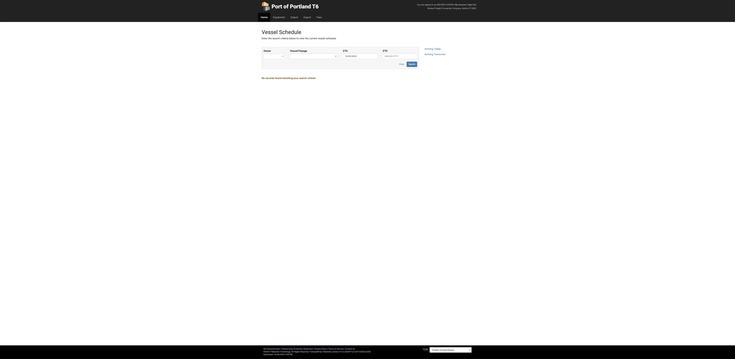 Task type: describe. For each thing, give the bounding box(es) containing it.
schedule
[[349, 36, 377, 44]]

enter
[[327, 46, 335, 50]]

ETA text field
[[429, 67, 472, 74]]

import button
[[360, 16, 376, 27]]

equipment
[[342, 20, 357, 23]]

home
[[326, 20, 335, 23]]

search
[[341, 46, 350, 50]]

1 the from the left
[[335, 46, 340, 50]]

to
[[371, 46, 374, 50]]

ETD text field
[[479, 67, 522, 74]]

fees
[[396, 20, 403, 23]]

view
[[375, 46, 381, 50]]



Task type: locate. For each thing, give the bounding box(es) containing it.
export button
[[376, 16, 392, 27]]

criteria
[[351, 46, 361, 50]]

fees button
[[392, 16, 406, 27]]

home button
[[323, 16, 338, 27]]

the right view
[[382, 46, 386, 50]]

below
[[362, 46, 370, 50]]

0 horizontal spatial the
[[335, 46, 340, 50]]

1 horizontal spatial the
[[382, 46, 386, 50]]

schedule.
[[408, 46, 421, 50]]

2 the from the left
[[382, 46, 386, 50]]

current
[[387, 46, 397, 50]]

equipment button
[[338, 16, 360, 27]]

import
[[364, 20, 373, 23]]

export
[[380, 20, 389, 23]]

the right "enter"
[[335, 46, 340, 50]]

the
[[335, 46, 340, 50], [382, 46, 386, 50]]

vessel
[[327, 36, 347, 44]]

vessel schedule enter the search criteria below to view the current vessel schedule.
[[327, 36, 421, 50]]

vessel
[[398, 46, 407, 50]]



Task type: vqa. For each thing, say whether or not it's contained in the screenshot.
1st The
yes



